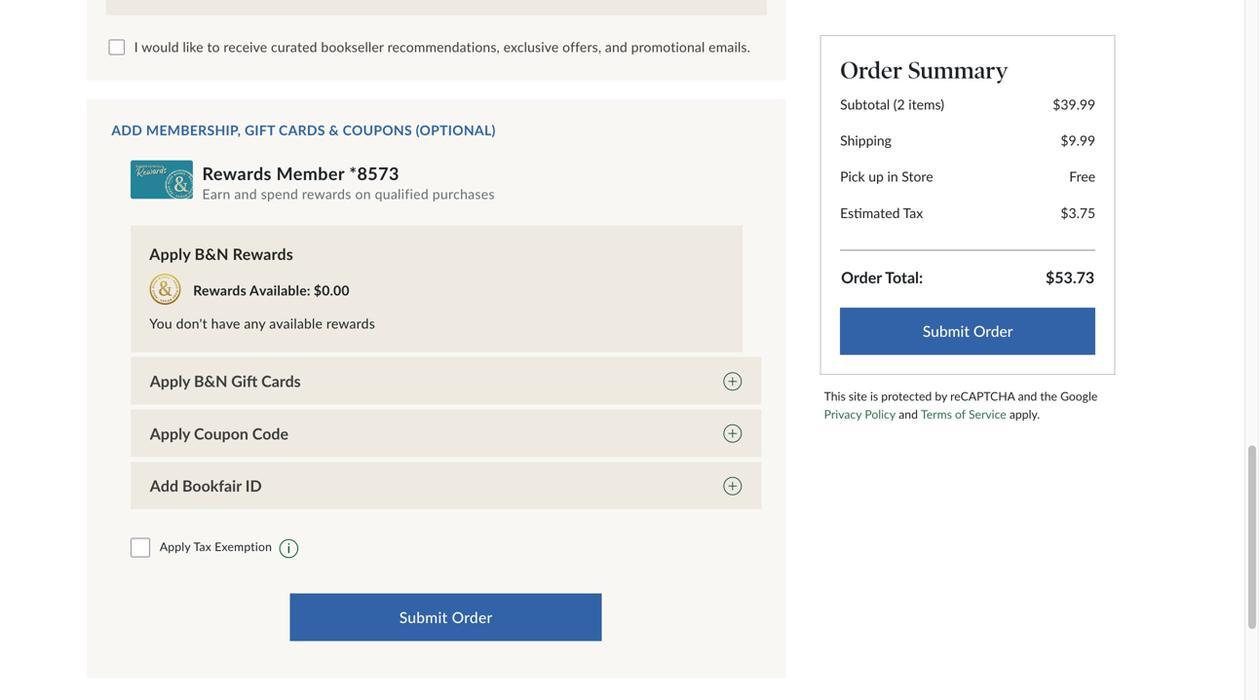 Task type: locate. For each thing, give the bounding box(es) containing it.
$9.99
[[1061, 132, 1096, 149]]

order
[[840, 56, 903, 85], [841, 268, 882, 287]]

apply down you
[[150, 372, 190, 391]]

apply tax exemption
[[160, 540, 272, 554]]

tax for apply
[[193, 540, 211, 554]]

any
[[244, 315, 266, 332]]

b&n inside dropdown button
[[194, 372, 227, 391]]

policy
[[865, 407, 896, 421]]

apply
[[149, 245, 191, 264], [150, 372, 190, 391], [150, 424, 190, 443], [160, 540, 191, 554]]

1 vertical spatial rewards
[[233, 245, 293, 264]]

member *
[[276, 163, 357, 184]]

b&n
[[195, 245, 229, 264], [194, 372, 227, 391]]

add
[[111, 122, 143, 138]]

0 vertical spatial tax
[[903, 205, 923, 221]]

up
[[869, 168, 884, 185]]

cards
[[261, 372, 301, 391]]

is
[[870, 390, 878, 404]]

order up subtotal at the right top
[[840, 56, 903, 85]]

qualified purchases
[[375, 186, 495, 202]]

tax
[[903, 205, 923, 221], [193, 540, 211, 554]]

add image
[[723, 425, 742, 443], [723, 477, 742, 496]]

privacy policy link
[[824, 407, 896, 421]]

cards
[[279, 122, 325, 138]]

add image inside dropdown button
[[723, 477, 742, 496]]

1 vertical spatial b&n
[[194, 372, 227, 391]]

membership,
[[146, 122, 241, 138]]

0 vertical spatial rewards
[[302, 186, 351, 202]]

add image for id
[[723, 477, 742, 496]]

(optional)
[[416, 122, 496, 138]]

rewards down $0.00
[[326, 315, 375, 332]]

subtotal (2 items)
[[840, 96, 944, 112]]

rewards
[[302, 186, 351, 202], [326, 315, 375, 332]]

apply down add
[[160, 540, 191, 554]]

protected
[[881, 390, 932, 404]]

apply up membership stamp round icon
[[149, 245, 191, 264]]

apply b&n rewards
[[149, 245, 293, 264]]

1 vertical spatial add image
[[723, 477, 742, 496]]

you
[[149, 315, 172, 332]]

would
[[142, 39, 179, 55]]

1 vertical spatial order
[[841, 268, 882, 287]]

rewards up rewards available: $0.00
[[233, 245, 293, 264]]

tax left exemption at left
[[193, 540, 211, 554]]

pick up in store
[[840, 168, 933, 185]]

and down protected
[[899, 407, 918, 421]]

and inside rewards member * 8573 earn and spend rewards on qualified purchases
[[234, 186, 257, 202]]

1 add image from the top
[[723, 425, 742, 443]]

apply inside dropdown button
[[150, 424, 190, 443]]

and
[[605, 39, 628, 55], [234, 186, 257, 202], [1018, 390, 1037, 404], [899, 407, 918, 421]]

None button
[[290, 594, 602, 642]]

you don't have any available rewards
[[149, 315, 375, 332]]

rewards up earn
[[202, 163, 272, 184]]

reward card icon image
[[130, 160, 193, 199]]

apply.
[[1010, 407, 1040, 421]]

2 add image from the top
[[723, 477, 742, 496]]

apply left the coupon
[[150, 424, 190, 443]]

apply b&n gift cards
[[150, 372, 301, 391]]

receive
[[224, 39, 267, 55]]

0 vertical spatial order
[[840, 56, 903, 85]]

tax down store
[[903, 205, 923, 221]]

bookseller
[[321, 39, 384, 55]]

add image inside apply coupon code dropdown button
[[723, 425, 742, 443]]

i
[[134, 39, 138, 55]]

total
[[885, 268, 919, 287]]

1 vertical spatial tax
[[193, 540, 211, 554]]

rewards up have
[[193, 282, 247, 299]]

&
[[329, 122, 339, 138]]

1 horizontal spatial tax
[[903, 205, 923, 221]]

rewards inside rewards member * 8573 earn and spend rewards on qualified purchases
[[202, 163, 272, 184]]

membership stamp round icon image
[[149, 274, 181, 305]]

apply inside dropdown button
[[150, 372, 190, 391]]

id
[[245, 477, 262, 496]]

bookfair
[[182, 477, 242, 496]]

spend
[[261, 186, 298, 202]]

service
[[969, 407, 1007, 421]]

terms of service link
[[921, 407, 1007, 421]]

rewards down member *
[[302, 186, 351, 202]]

b&n down earn
[[195, 245, 229, 264]]

rewards
[[202, 163, 272, 184], [233, 245, 293, 264], [193, 282, 247, 299]]

offers,
[[562, 39, 602, 55]]

order left total
[[841, 268, 882, 287]]

b&n for gift
[[194, 372, 227, 391]]

0 vertical spatial add image
[[723, 425, 742, 443]]

b&n left gift
[[194, 372, 227, 391]]

have
[[211, 315, 240, 332]]

google
[[1060, 390, 1098, 404]]

0 vertical spatial b&n
[[195, 245, 229, 264]]

0 horizontal spatial tax
[[193, 540, 211, 554]]

apply b&n gift cards button
[[130, 357, 762, 406]]

i would like to receive curated bookseller recommendations, exclusive offers, and promotional emails.
[[134, 39, 751, 55]]

add bookfair id button
[[130, 462, 762, 511]]

2 vertical spatial rewards
[[193, 282, 247, 299]]

and right earn
[[234, 186, 257, 202]]

add membership, gift cards & coupons (optional)
[[111, 122, 496, 138]]

0 vertical spatial rewards
[[202, 163, 272, 184]]

recommendations,
[[387, 39, 500, 55]]

None submit
[[840, 308, 1096, 355]]

$0.00
[[314, 282, 350, 299]]

rewards for member *
[[202, 163, 272, 184]]

the
[[1040, 390, 1057, 404]]

pick
[[840, 168, 865, 185]]



Task type: describe. For each thing, give the bounding box(es) containing it.
recaptcha
[[950, 390, 1015, 404]]

emails.
[[709, 39, 751, 55]]

b&n for rewards
[[195, 245, 229, 264]]

apply for apply coupon code
[[150, 424, 190, 443]]

8573
[[357, 163, 399, 184]]

code
[[252, 424, 289, 443]]

shipping
[[840, 132, 892, 149]]

gift
[[245, 122, 275, 138]]

curated
[[271, 39, 317, 55]]

estimated
[[840, 205, 900, 221]]

exemption
[[215, 540, 272, 554]]

this
[[824, 390, 846, 404]]

(2 items)
[[894, 96, 944, 112]]

site
[[849, 390, 867, 404]]

rewards available: $0.00
[[193, 282, 350, 299]]

$53.73
[[1046, 268, 1095, 287]]

summary
[[908, 56, 1008, 85]]

store
[[902, 168, 933, 185]]

order for order total :
[[841, 268, 882, 287]]

and up apply.
[[1018, 390, 1037, 404]]

of
[[955, 407, 966, 421]]

estimated tax
[[840, 205, 923, 221]]

add bookfair id
[[150, 477, 262, 496]]

apply coupon code button
[[130, 410, 762, 458]]

rewards member * 8573 earn and spend rewards on qualified purchases
[[202, 163, 495, 202]]

like
[[183, 39, 203, 55]]

in
[[887, 168, 898, 185]]

$39.99
[[1053, 96, 1096, 112]]

available:
[[250, 282, 311, 299]]

order for order summary
[[840, 56, 903, 85]]

subtotal
[[840, 96, 890, 112]]

order summary
[[840, 56, 1008, 85]]

1 vertical spatial rewards
[[326, 315, 375, 332]]

apply coupon code
[[150, 424, 289, 443]]

tax for estimated
[[903, 205, 923, 221]]

and right 'offers,'
[[605, 39, 628, 55]]

free
[[1069, 168, 1096, 185]]

$3.75
[[1061, 205, 1096, 221]]

add
[[150, 477, 178, 496]]

privacy
[[824, 407, 862, 421]]

apply for apply b&n gift cards
[[150, 372, 190, 391]]

this site is protected by recaptcha and the google privacy policy and terms of service apply.
[[824, 390, 1098, 421]]

terms
[[921, 407, 952, 421]]

by
[[935, 390, 947, 404]]

on
[[355, 186, 371, 202]]

coupons
[[343, 122, 412, 138]]

:
[[919, 268, 923, 287]]

promotional
[[631, 39, 705, 55]]

apply for apply tax exemption
[[160, 540, 191, 554]]

available
[[269, 315, 323, 332]]

don't
[[176, 315, 207, 332]]

to
[[207, 39, 220, 55]]

apply for apply b&n rewards
[[149, 245, 191, 264]]

add image
[[723, 373, 742, 391]]

gift
[[231, 372, 258, 391]]

earn
[[202, 186, 231, 202]]

rewards inside rewards member * 8573 earn and spend rewards on qualified purchases
[[302, 186, 351, 202]]

order total :
[[841, 268, 923, 287]]

exclusive
[[503, 39, 559, 55]]

coupon
[[194, 424, 248, 443]]

rewards for available:
[[193, 282, 247, 299]]

add image for code
[[723, 425, 742, 443]]



Task type: vqa. For each thing, say whether or not it's contained in the screenshot.


